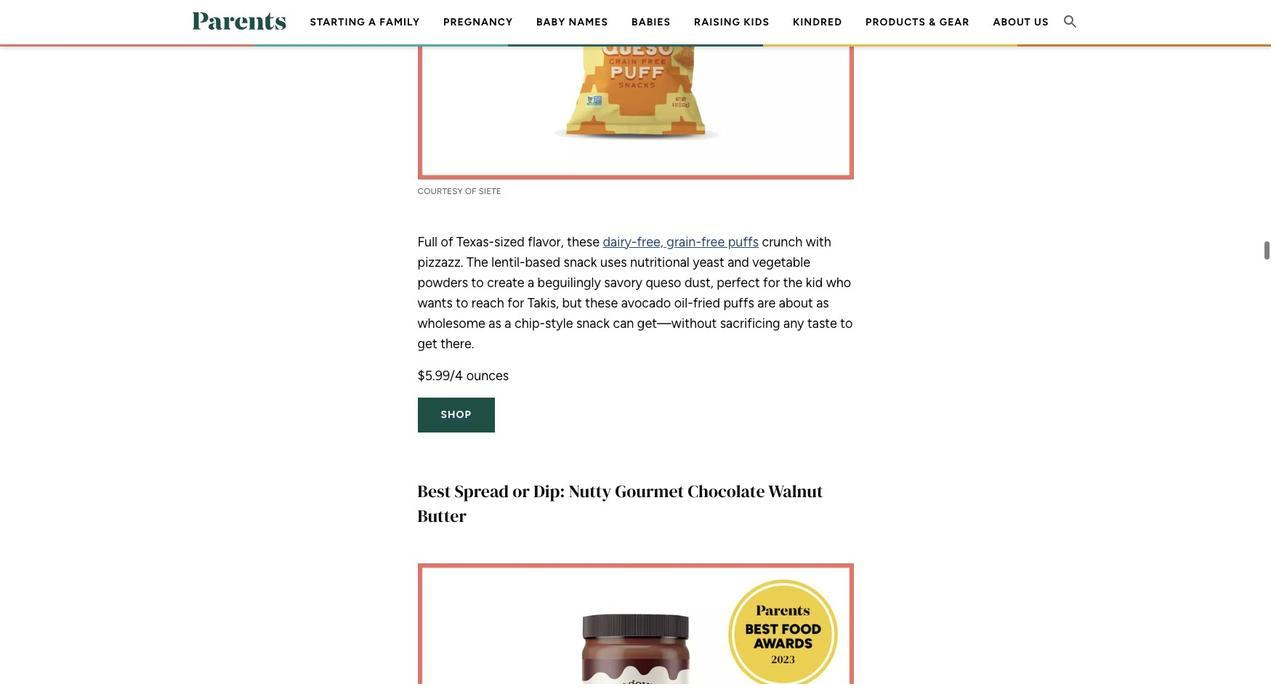 Task type: describe. For each thing, give the bounding box(es) containing it.
sacrificing
[[720, 315, 781, 331]]

get—without
[[638, 315, 717, 331]]

takis,
[[528, 295, 559, 311]]

starting
[[310, 16, 365, 28]]

0 vertical spatial these
[[567, 234, 600, 250]]

kid
[[806, 275, 823, 291]]

gear
[[940, 16, 970, 28]]

powders
[[418, 275, 468, 291]]

based
[[525, 254, 561, 270]]

search image
[[1062, 13, 1079, 30]]

2 vertical spatial to
[[841, 315, 853, 331]]

uses
[[601, 254, 627, 270]]

walnut
[[769, 479, 823, 503]]

babies
[[632, 16, 671, 28]]

pregnancy
[[444, 16, 513, 28]]

baby names
[[537, 16, 609, 28]]

&
[[929, 16, 937, 28]]

queso
[[646, 275, 682, 291]]

1 horizontal spatial a
[[505, 315, 512, 331]]

wants
[[418, 295, 453, 311]]

a inside navigation
[[369, 16, 377, 28]]

savory
[[604, 275, 643, 291]]

kindred link
[[793, 16, 843, 28]]

visit parents' homepage image
[[192, 12, 286, 30]]

kids
[[744, 16, 770, 28]]

style
[[545, 315, 573, 331]]

who
[[826, 275, 852, 291]]

crunch with pizzazz. the lentil-based snack uses nutritional yeast and vegetable powders to create a beguilingly savory queso dust, perfect for the kid who wants to reach for takis, but these avocado oil-fried puffs are about as wholesome as a chip-style snack can get—without sacrificing any taste to get there.
[[418, 234, 853, 352]]

us
[[1035, 16, 1050, 28]]

puffs inside crunch with pizzazz. the lentil-based snack uses nutritional yeast and vegetable powders to create a beguilingly savory queso dust, perfect for the kid who wants to reach for takis, but these avocado oil-fried puffs are about as wholesome as a chip-style snack can get—without sacrificing any taste to get there.
[[724, 295, 755, 311]]

oil-
[[674, 295, 693, 311]]

create
[[487, 275, 525, 291]]

0 vertical spatial snack
[[564, 254, 597, 270]]

raising kids
[[694, 16, 770, 28]]

spread
[[455, 479, 509, 503]]

butter
[[418, 504, 467, 528]]

any
[[784, 315, 805, 331]]

dust,
[[685, 275, 714, 291]]

the
[[467, 254, 489, 270]]

of for texas-
[[441, 234, 453, 250]]

beguilingly
[[538, 275, 601, 291]]

pizzazz.
[[418, 254, 464, 270]]

products & gear link
[[866, 16, 970, 28]]

grain-
[[667, 234, 702, 250]]

dairy-free, grain-free puffs link
[[603, 234, 759, 250]]

yeast
[[693, 254, 725, 270]]

starting a family
[[310, 16, 420, 28]]

the
[[784, 275, 803, 291]]

kindred
[[793, 16, 843, 28]]

$5.99/4 ounces
[[418, 368, 509, 384]]

nutty
[[569, 479, 612, 503]]

ounces
[[467, 368, 509, 384]]

about us link
[[994, 16, 1050, 28]]

flavor,
[[528, 234, 564, 250]]

names
[[569, 16, 609, 28]]

$5.99/4
[[418, 368, 463, 384]]

family
[[380, 16, 420, 28]]

there.
[[441, 336, 474, 352]]

wholesome
[[418, 315, 486, 331]]

0 vertical spatial puffs
[[728, 234, 759, 250]]



Task type: locate. For each thing, give the bounding box(es) containing it.
taste
[[808, 315, 838, 331]]

dip:
[[534, 479, 565, 503]]

lentil-
[[492, 254, 525, 270]]

dairy-
[[603, 234, 637, 250]]

0 horizontal spatial to
[[456, 295, 469, 311]]

a down based
[[528, 275, 535, 291]]

bag of siete queso puff snacks image
[[418, 0, 854, 179]]

shop link
[[418, 398, 495, 432]]

these
[[567, 234, 600, 250], [586, 295, 618, 311]]

are
[[758, 295, 776, 311]]

for down create
[[508, 295, 524, 311]]

snack down but
[[577, 315, 610, 331]]

and
[[728, 254, 750, 270]]

puffs up and
[[728, 234, 759, 250]]

courtesy of siete
[[418, 186, 502, 196]]

1 vertical spatial as
[[489, 315, 502, 331]]

full of texas-sized flavor, these dairy-free, grain-free puffs
[[418, 234, 759, 250]]

jar of nutty gourmet chocolate walnut butter image
[[418, 563, 854, 684]]

vegetable
[[753, 254, 811, 270]]

2 horizontal spatial a
[[528, 275, 535, 291]]

0 vertical spatial as
[[817, 295, 829, 311]]

1 vertical spatial a
[[528, 275, 535, 291]]

avocado
[[621, 295, 671, 311]]

1 vertical spatial puffs
[[724, 295, 755, 311]]

1 vertical spatial these
[[586, 295, 618, 311]]

0 horizontal spatial of
[[441, 234, 453, 250]]

texas-
[[457, 234, 495, 250]]

siete
[[479, 186, 502, 196]]

a left the chip-
[[505, 315, 512, 331]]

as
[[817, 295, 829, 311], [489, 315, 502, 331]]

baby names link
[[537, 16, 609, 28]]

1 horizontal spatial as
[[817, 295, 829, 311]]

0 horizontal spatial a
[[369, 16, 377, 28]]

a left family
[[369, 16, 377, 28]]

2 vertical spatial a
[[505, 315, 512, 331]]

snack
[[564, 254, 597, 270], [577, 315, 610, 331]]

1 vertical spatial to
[[456, 295, 469, 311]]

puffs down perfect
[[724, 295, 755, 311]]

gourmet
[[616, 479, 684, 503]]

free
[[702, 234, 725, 250]]

of right 'full'
[[441, 234, 453, 250]]

about us
[[994, 16, 1050, 28]]

puffs
[[728, 234, 759, 250], [724, 295, 755, 311]]

as up taste
[[817, 295, 829, 311]]

baby
[[537, 16, 566, 28]]

0 vertical spatial of
[[465, 186, 477, 196]]

1 vertical spatial snack
[[577, 315, 610, 331]]

chocolate
[[688, 479, 765, 503]]

1 horizontal spatial to
[[472, 275, 484, 291]]

to up wholesome
[[456, 295, 469, 311]]

best
[[418, 479, 451, 503]]

but
[[562, 295, 582, 311]]

header navigation
[[299, 0, 1061, 91]]

crunch
[[762, 234, 803, 250]]

courtesy
[[418, 186, 463, 196]]

about
[[779, 295, 813, 311]]

1 horizontal spatial of
[[465, 186, 477, 196]]

0 vertical spatial a
[[369, 16, 377, 28]]

free,
[[637, 234, 664, 250]]

shop
[[441, 408, 472, 421]]

a
[[369, 16, 377, 28], [528, 275, 535, 291], [505, 315, 512, 331]]

can
[[613, 315, 634, 331]]

chip-
[[515, 315, 545, 331]]

best spread or dip: nutty gourmet chocolate walnut butter
[[418, 479, 823, 528]]

sized
[[495, 234, 525, 250]]

0 horizontal spatial as
[[489, 315, 502, 331]]

raising
[[694, 16, 741, 28]]

these inside crunch with pizzazz. the lentil-based snack uses nutritional yeast and vegetable powders to create a beguilingly savory queso dust, perfect for the kid who wants to reach for takis, but these avocado oil-fried puffs are about as wholesome as a chip-style snack can get—without sacrificing any taste to get there.
[[586, 295, 618, 311]]

0 vertical spatial to
[[472, 275, 484, 291]]

to down 'the'
[[472, 275, 484, 291]]

for up are
[[764, 275, 780, 291]]

perfect
[[717, 275, 760, 291]]

nutritional
[[630, 254, 690, 270]]

full
[[418, 234, 438, 250]]

1 vertical spatial for
[[508, 295, 524, 311]]

2 horizontal spatial to
[[841, 315, 853, 331]]

or
[[513, 479, 530, 503]]

fried
[[693, 295, 721, 311]]

with
[[806, 234, 832, 250]]

babies link
[[632, 16, 671, 28]]

these left dairy-
[[567, 234, 600, 250]]

0 horizontal spatial for
[[508, 295, 524, 311]]

about
[[994, 16, 1032, 28]]

products & gear
[[866, 16, 970, 28]]

products
[[866, 16, 926, 28]]

for
[[764, 275, 780, 291], [508, 295, 524, 311]]

reach
[[472, 295, 504, 311]]

to
[[472, 275, 484, 291], [456, 295, 469, 311], [841, 315, 853, 331]]

of
[[465, 186, 477, 196], [441, 234, 453, 250]]

1 horizontal spatial for
[[764, 275, 780, 291]]

snack down full of texas-sized flavor, these dairy-free, grain-free puffs
[[564, 254, 597, 270]]

of left siete in the left top of the page
[[465, 186, 477, 196]]

these right but
[[586, 295, 618, 311]]

get
[[418, 336, 438, 352]]

1 vertical spatial of
[[441, 234, 453, 250]]

pregnancy link
[[444, 16, 513, 28]]

starting a family link
[[310, 16, 420, 28]]

0 vertical spatial for
[[764, 275, 780, 291]]

as down the reach
[[489, 315, 502, 331]]

raising kids link
[[694, 16, 770, 28]]

of for siete
[[465, 186, 477, 196]]

to right taste
[[841, 315, 853, 331]]



Task type: vqa. For each thing, say whether or not it's contained in the screenshot.
MY
no



